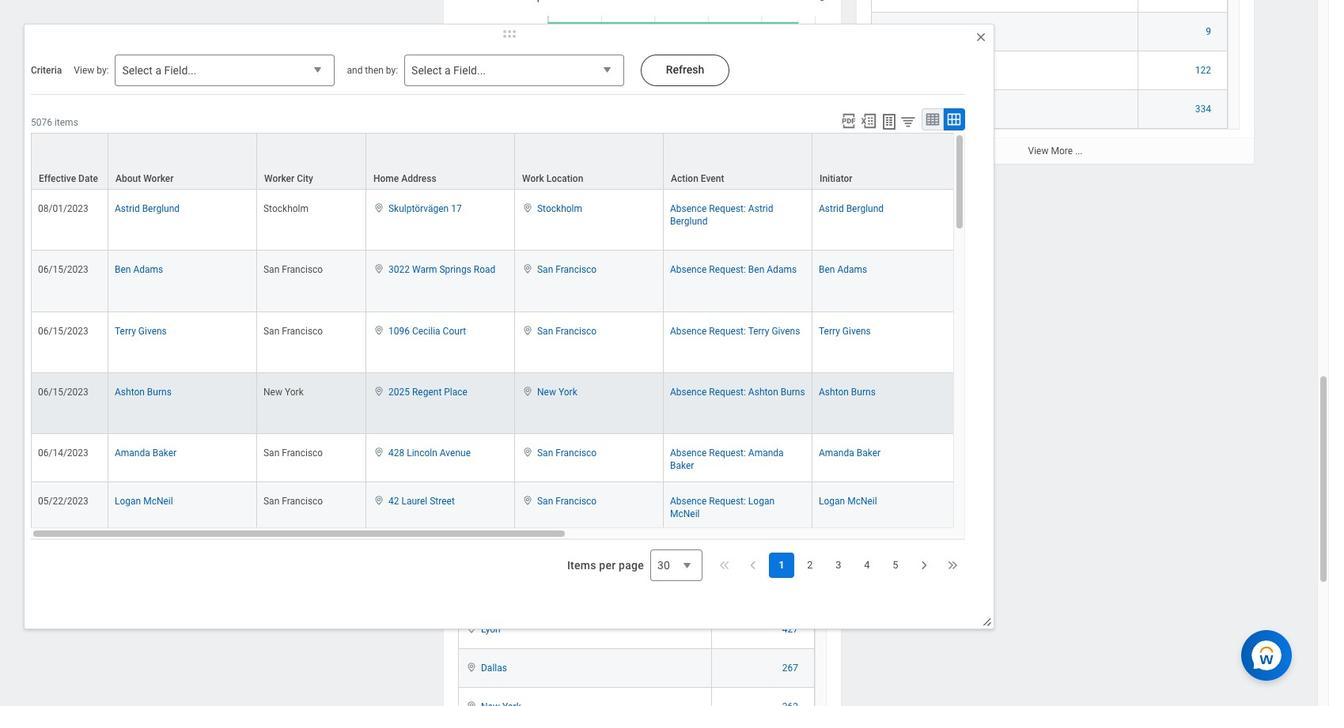 Task type: vqa. For each thing, say whether or not it's contained in the screenshot.
Amanda Baker link to the right
yes



Task type: locate. For each thing, give the bounding box(es) containing it.
0 horizontal spatial terry
[[115, 326, 136, 337]]

astrid berglund
[[115, 203, 180, 214], [819, 203, 884, 214]]

worker left the city
[[264, 173, 294, 184]]

0 horizontal spatial location
[[499, 439, 536, 450]]

mcneil inside absence request: logan mcneil
[[670, 509, 700, 520]]

5 button
[[883, 553, 908, 578]]

2 a from the left
[[445, 64, 451, 77]]

stockholm down work location
[[537, 203, 582, 214]]

1 adams from the left
[[133, 264, 163, 276]]

2 absence from the top
[[670, 264, 707, 276]]

view printable version (pdf) image
[[840, 112, 858, 130]]

1 horizontal spatial view
[[1028, 146, 1049, 157]]

3 absence from the top
[[670, 326, 707, 337]]

2 horizontal spatial logan
[[819, 496, 845, 507]]

logan mcneil link
[[115, 493, 173, 507], [819, 493, 877, 507]]

0 horizontal spatial ashton
[[115, 387, 145, 398]]

row
[[871, 0, 1228, 13], [871, 90, 1228, 129], [31, 133, 1329, 191], [31, 190, 1329, 251], [31, 251, 1329, 312], [31, 312, 1329, 373], [31, 373, 1329, 434], [458, 424, 815, 456], [31, 434, 1329, 483], [31, 483, 1329, 544], [458, 495, 815, 534], [458, 572, 815, 611], [458, 611, 815, 650], [458, 650, 815, 689], [458, 689, 815, 706]]

1 horizontal spatial a
[[445, 64, 451, 77]]

2 terry givens from the left
[[819, 326, 871, 337]]

location image for 42 laurel street
[[373, 495, 385, 506]]

0 horizontal spatial ben
[[115, 264, 131, 276]]

1 horizontal spatial location
[[546, 173, 583, 184]]

a
[[155, 64, 161, 77], [445, 64, 451, 77]]

2 astrid from the left
[[748, 203, 773, 214]]

666 row
[[458, 534, 815, 572]]

field... inside dropdown button
[[453, 64, 486, 77]]

1 horizontal spatial stockholm
[[537, 203, 582, 214]]

field...
[[164, 64, 197, 77], [453, 64, 486, 77]]

location image left 2025
[[373, 386, 385, 397]]

1 ashton from the left
[[115, 387, 145, 398]]

location image right road on the left of the page
[[521, 264, 534, 275]]

1 vertical spatial view
[[1028, 146, 1049, 157]]

42
[[388, 496, 399, 507]]

terry givens link
[[115, 322, 167, 337], [819, 322, 871, 337]]

3 logan from the left
[[819, 496, 845, 507]]

row containing 05/22/2023
[[31, 483, 1329, 544]]

1 givens from the left
[[138, 326, 167, 337]]

view right criteria
[[74, 65, 94, 76]]

count right place
[[468, 380, 493, 391]]

6 absence from the top
[[670, 496, 707, 507]]

1 ben from the left
[[115, 264, 131, 276]]

0 horizontal spatial a
[[155, 64, 161, 77]]

2 horizontal spatial givens
[[842, 326, 871, 337]]

2 horizontal spatial amanda
[[819, 448, 854, 459]]

0 horizontal spatial ben adams
[[115, 264, 163, 276]]

1 horizontal spatial logan mcneil link
[[819, 493, 877, 507]]

location image left 42 in the left of the page
[[373, 495, 385, 506]]

location image down work
[[521, 203, 534, 214]]

select for select a field... dropdown button
[[411, 64, 442, 77]]

0 horizontal spatial terry givens link
[[115, 322, 167, 337]]

3 burns from the left
[[851, 387, 876, 398]]

1 horizontal spatial new
[[537, 387, 556, 398]]

3 request: from the top
[[709, 326, 746, 337]]

1 vertical spatial count
[[782, 439, 807, 450]]

1 horizontal spatial by:
[[386, 65, 398, 76]]

3 06/15/2023 from the top
[[38, 387, 88, 398]]

avenue
[[440, 448, 471, 459]]

ashton for second ashton burns link from the left
[[819, 387, 849, 398]]

count inside 'popup button'
[[782, 439, 807, 450]]

0 vertical spatial 06/15/2023
[[38, 264, 88, 276]]

absence up "absence request: logan mcneil" link on the right of page
[[670, 448, 707, 459]]

select a field... inside select a field... dropdown button
[[411, 64, 486, 77]]

location inside popup button
[[546, 173, 583, 184]]

0 horizontal spatial terry givens
[[115, 326, 167, 337]]

0 horizontal spatial select a field...
[[122, 64, 197, 77]]

location image down home at left top
[[373, 203, 385, 214]]

request: up "absence request: logan mcneil" link on the right of page
[[709, 448, 746, 459]]

cell
[[871, 0, 1138, 13], [1138, 0, 1228, 13], [712, 456, 815, 495], [458, 572, 712, 611], [712, 572, 815, 611]]

2 astrid berglund link from the left
[[819, 200, 884, 214]]

san francisco link
[[537, 261, 597, 276], [537, 322, 597, 337], [537, 445, 597, 459], [481, 466, 541, 481], [537, 493, 597, 507]]

0 horizontal spatial by:
[[97, 65, 109, 76]]

logan for 2nd logan mcneil link from the right
[[115, 496, 141, 507]]

request: up count 'popup button' at the bottom right
[[709, 387, 746, 398]]

1 horizontal spatial select a field...
[[411, 64, 486, 77]]

0 horizontal spatial view
[[74, 65, 94, 76]]

cecilia
[[412, 326, 440, 337]]

0 horizontal spatial amanda
[[115, 448, 150, 459]]

1 horizontal spatial ben
[[748, 264, 764, 276]]

select a field... for select a field... popup button
[[122, 64, 197, 77]]

view left more
[[1028, 146, 1049, 157]]

a inside dropdown button
[[445, 64, 451, 77]]

0 horizontal spatial ben adams link
[[115, 261, 163, 276]]

1 a from the left
[[155, 64, 161, 77]]

267
[[782, 663, 798, 674]]

2
[[807, 560, 813, 571]]

amanda right 06/14/2023
[[115, 448, 150, 459]]

row containing 08/01/2023
[[31, 190, 1329, 251]]

select inside popup button
[[122, 64, 153, 77]]

chevron 2x right small image
[[945, 558, 960, 574]]

work location button
[[515, 134, 663, 189]]

2 horizontal spatial burns
[[851, 387, 876, 398]]

select a field... button
[[404, 55, 624, 87]]

stockholm link
[[537, 200, 582, 214]]

court
[[443, 326, 466, 337]]

0 vertical spatial count
[[468, 380, 493, 391]]

1 horizontal spatial terry
[[748, 326, 769, 337]]

5 request: from the top
[[709, 448, 746, 459]]

1 horizontal spatial adams
[[767, 264, 797, 276]]

1 request: from the top
[[709, 203, 746, 214]]

0 horizontal spatial amanda baker
[[115, 448, 177, 459]]

list
[[769, 553, 908, 578]]

1 horizontal spatial field...
[[453, 64, 486, 77]]

3 astrid from the left
[[819, 203, 844, 214]]

0 horizontal spatial givens
[[138, 326, 167, 337]]

a right view by:
[[155, 64, 161, 77]]

1 terry givens from the left
[[115, 326, 167, 337]]

export to worksheets image
[[880, 112, 899, 131]]

1 horizontal spatial amanda
[[748, 448, 784, 459]]

worker right about
[[143, 173, 174, 184]]

event
[[701, 173, 724, 184]]

location image for 3022 warm springs road
[[373, 264, 385, 275]]

1 horizontal spatial baker
[[670, 461, 694, 472]]

1 astrid from the left
[[115, 203, 140, 214]]

springs
[[439, 264, 471, 276]]

worker
[[143, 173, 174, 184], [264, 173, 294, 184], [466, 439, 496, 450]]

location up 'stockholm' link
[[546, 173, 583, 184]]

select a field... right then
[[411, 64, 486, 77]]

0 horizontal spatial stockholm
[[263, 203, 309, 214]]

1 horizontal spatial amanda baker link
[[819, 445, 881, 459]]

0 horizontal spatial ashton burns link
[[115, 384, 172, 398]]

0 horizontal spatial logan mcneil
[[115, 496, 173, 507]]

absence request: ashton burns
[[670, 387, 805, 398]]

configure time-off requests image
[[813, 0, 831, 2]]

astrid for 1st astrid berglund link from left
[[115, 203, 140, 214]]

1 amanda from the left
[[115, 448, 150, 459]]

2 request: from the top
[[709, 264, 746, 276]]

astrid berglund link down about worker
[[115, 200, 180, 214]]

334 button
[[1195, 103, 1214, 116]]

request: for amanda
[[709, 448, 746, 459]]

0 horizontal spatial astrid berglund
[[115, 203, 180, 214]]

428
[[388, 448, 404, 459]]

new inside new york link
[[537, 387, 556, 398]]

location image
[[373, 325, 385, 336], [521, 325, 534, 336], [521, 447, 534, 458], [521, 495, 534, 506], [465, 624, 478, 635], [465, 662, 478, 674], [465, 701, 478, 706]]

1 horizontal spatial ben adams link
[[819, 261, 867, 276]]

request: up absence request: ashton burns link
[[709, 326, 746, 337]]

1 horizontal spatial burns
[[781, 387, 805, 398]]

berglund down about worker
[[142, 203, 180, 214]]

0 horizontal spatial berglund
[[142, 203, 180, 214]]

1 york from the left
[[285, 387, 304, 398]]

location image for new york
[[521, 386, 534, 397]]

request: inside absence request: logan mcneil
[[709, 496, 746, 507]]

1 vertical spatial 06/15/2023
[[38, 326, 88, 337]]

0 horizontal spatial logan mcneil link
[[115, 493, 173, 507]]

2 terry from the left
[[748, 326, 769, 337]]

berglund down action
[[670, 216, 708, 227]]

1 logan from the left
[[115, 496, 141, 507]]

1 horizontal spatial count
[[782, 439, 807, 450]]

expand table image
[[946, 112, 962, 127]]

2 ben adams from the left
[[819, 264, 867, 276]]

logan down absence request: amanda baker
[[748, 496, 775, 507]]

1096 cecilia court link
[[388, 322, 466, 337]]

count
[[468, 380, 493, 391], [782, 439, 807, 450]]

1 horizontal spatial terry givens link
[[819, 322, 871, 337]]

2 by: from the left
[[386, 65, 398, 76]]

astrid berglund down about worker
[[115, 203, 180, 214]]

1 horizontal spatial terry givens
[[819, 326, 871, 337]]

1 field... from the left
[[164, 64, 197, 77]]

2 ashton burns from the left
[[819, 387, 876, 398]]

list containing 2
[[769, 553, 908, 578]]

2 astrid berglund from the left
[[819, 203, 884, 214]]

1 horizontal spatial ashton
[[748, 387, 778, 398]]

absence request: logan mcneil link
[[670, 493, 775, 520]]

2 horizontal spatial astrid
[[819, 203, 844, 214]]

ashton burns link
[[115, 384, 172, 398], [819, 384, 876, 398]]

toolbar
[[835, 108, 965, 133]]

astrid berglund down initiator
[[819, 203, 884, 214]]

action
[[671, 173, 698, 184]]

0 horizontal spatial count
[[468, 380, 493, 391]]

1 horizontal spatial york
[[558, 387, 577, 398]]

2 select from the left
[[411, 64, 442, 77]]

absence up absence request: amanda baker link
[[670, 387, 707, 398]]

ben adams
[[115, 264, 163, 276], [819, 264, 867, 276]]

row containing 06/14/2023
[[31, 434, 1329, 483]]

1 horizontal spatial logan mcneil
[[819, 496, 877, 507]]

1 horizontal spatial amanda baker
[[819, 448, 881, 459]]

3 ben from the left
[[819, 264, 835, 276]]

worker inside column header
[[264, 173, 294, 184]]

date
[[78, 173, 98, 184]]

san francisco link down requests
[[537, 445, 597, 459]]

stockholm down worker city
[[263, 203, 309, 214]]

5 absence from the top
[[670, 448, 707, 459]]

location image up requests
[[521, 386, 534, 397]]

absence request: amanda baker link
[[670, 445, 784, 472]]

2 logan from the left
[[748, 496, 775, 507]]

2 select a field... from the left
[[411, 64, 486, 77]]

1 horizontal spatial mcneil
[[670, 509, 700, 520]]

san francisco link down worker location in the left bottom of the page
[[481, 466, 541, 481]]

amanda down absence request: ashton burns
[[748, 448, 784, 459]]

0 horizontal spatial select
[[122, 64, 153, 77]]

berglund
[[142, 203, 180, 214], [846, 203, 884, 214], [670, 216, 708, 227]]

0 horizontal spatial astrid berglund link
[[115, 200, 180, 214]]

absence down absence request: amanda baker
[[670, 496, 707, 507]]

select a field...
[[122, 64, 197, 77], [411, 64, 486, 77]]

logan for 2nd logan mcneil link from the left
[[819, 496, 845, 507]]

absence down "absence request: ben adams"
[[670, 326, 707, 337]]

ben adams link
[[115, 261, 163, 276], [819, 261, 867, 276]]

06/15/2023 for terry givens
[[38, 326, 88, 337]]

field... for select a field... popup button
[[164, 64, 197, 77]]

0 horizontal spatial field...
[[164, 64, 197, 77]]

worker inside "column header"
[[143, 173, 174, 184]]

san francisco link up new york link
[[537, 322, 597, 337]]

absence for absence request: terry givens
[[670, 326, 707, 337]]

amanda baker link
[[115, 445, 177, 459], [819, 445, 881, 459]]

1 horizontal spatial astrid berglund
[[819, 203, 884, 214]]

1 horizontal spatial select
[[411, 64, 442, 77]]

worker for worker location
[[466, 439, 496, 450]]

amanda right count 'popup button' at the bottom right
[[819, 448, 854, 459]]

0 vertical spatial view
[[74, 65, 94, 76]]

ashton burns
[[115, 387, 172, 398], [819, 387, 876, 398]]

1 horizontal spatial worker
[[264, 173, 294, 184]]

4 absence from the top
[[670, 387, 707, 398]]

2025
[[388, 387, 410, 398]]

effective date column header
[[31, 133, 108, 191]]

berglund down initiator
[[846, 203, 884, 214]]

select right view by:
[[122, 64, 153, 77]]

location down requests
[[499, 439, 536, 450]]

1 06/15/2023 from the top
[[38, 264, 88, 276]]

3 amanda from the left
[[819, 448, 854, 459]]

absence inside absence request: logan mcneil
[[670, 496, 707, 507]]

2 new from the left
[[537, 387, 556, 398]]

2 06/15/2023 from the top
[[38, 326, 88, 337]]

count down absence request: ashton burns
[[782, 439, 807, 450]]

city
[[297, 173, 313, 184]]

munich list item
[[878, 23, 951, 37]]

location image
[[373, 203, 385, 214], [521, 203, 534, 214], [373, 264, 385, 275], [521, 264, 534, 275], [373, 386, 385, 397], [521, 386, 534, 397], [373, 447, 385, 458], [373, 495, 385, 506]]

0 horizontal spatial logan
[[115, 496, 141, 507]]

request: down absence request: amanda baker
[[709, 496, 746, 507]]

2 horizontal spatial worker
[[466, 439, 496, 450]]

1 select from the left
[[122, 64, 153, 77]]

givens
[[138, 326, 167, 337], [772, 326, 800, 337], [842, 326, 871, 337]]

3 button
[[826, 553, 851, 578]]

astrid
[[115, 203, 140, 214], [748, 203, 773, 214], [819, 203, 844, 214]]

1 horizontal spatial givens
[[772, 326, 800, 337]]

location image for san francisco
[[521, 264, 534, 275]]

by:
[[97, 65, 109, 76], [386, 65, 398, 76]]

334
[[1195, 104, 1211, 115]]

2 amanda baker from the left
[[819, 448, 881, 459]]

request: down "event"
[[709, 203, 746, 214]]

1 horizontal spatial astrid berglund link
[[819, 200, 884, 214]]

2 horizontal spatial ashton
[[819, 387, 849, 398]]

2 ben adams link from the left
[[819, 261, 867, 276]]

absence down absence request: astrid berglund at the top right of page
[[670, 264, 707, 276]]

astrid down about
[[115, 203, 140, 214]]

1 select a field... from the left
[[122, 64, 197, 77]]

1 vertical spatial location
[[499, 439, 536, 450]]

3 ashton from the left
[[819, 387, 849, 398]]

0 horizontal spatial adams
[[133, 264, 163, 276]]

worker down time-
[[466, 439, 496, 450]]

0 horizontal spatial york
[[285, 387, 304, 398]]

a for select a field... popup button
[[155, 64, 161, 77]]

cell up 9
[[1138, 0, 1228, 13]]

9 button
[[1206, 26, 1214, 38]]

0 vertical spatial location
[[546, 173, 583, 184]]

2 ben from the left
[[748, 264, 764, 276]]

1 ben adams link from the left
[[115, 261, 163, 276]]

worker city
[[264, 173, 313, 184]]

0 horizontal spatial worker
[[143, 173, 174, 184]]

by: right criteria
[[97, 65, 109, 76]]

location image for stockholm
[[521, 203, 534, 214]]

select to filter grid data image
[[900, 113, 917, 130]]

1 horizontal spatial ashton burns
[[819, 387, 876, 398]]

1 terry givens link from the left
[[115, 322, 167, 337]]

1 astrid berglund from the left
[[115, 203, 180, 214]]

0 horizontal spatial amanda baker link
[[115, 445, 177, 459]]

logan right 05/22/2023
[[115, 496, 141, 507]]

absence inside absence request: astrid berglund
[[670, 203, 707, 214]]

baker inside absence request: amanda baker
[[670, 461, 694, 472]]

2 horizontal spatial adams
[[837, 264, 867, 276]]

effective date button
[[32, 134, 108, 189]]

4 request: from the top
[[709, 387, 746, 398]]

close image
[[975, 31, 987, 44]]

select right then
[[411, 64, 442, 77]]

427
[[782, 625, 798, 636]]

3022 warm springs road
[[388, 264, 496, 276]]

san francisco link down 'worker location' popup button
[[537, 493, 597, 507]]

2 amanda from the left
[[748, 448, 784, 459]]

1 horizontal spatial ashton burns link
[[819, 384, 876, 398]]

select a field... right view by:
[[122, 64, 197, 77]]

logan
[[115, 496, 141, 507], [748, 496, 775, 507], [819, 496, 845, 507]]

location inside popup button
[[499, 439, 536, 450]]

refresh button
[[641, 55, 730, 86]]

field... inside popup button
[[164, 64, 197, 77]]

absence for absence request: ben adams
[[670, 264, 707, 276]]

select
[[122, 64, 153, 77], [411, 64, 442, 77]]

1 logan mcneil link from the left
[[115, 493, 173, 507]]

count button
[[712, 425, 814, 455]]

cell down count 'popup button' at the bottom right
[[712, 456, 815, 495]]

location image left 428
[[373, 447, 385, 458]]

burns
[[147, 387, 172, 398], [781, 387, 805, 398], [851, 387, 876, 398]]

1 astrid berglund link from the left
[[115, 200, 180, 214]]

absence for absence request: ashton burns
[[670, 387, 707, 398]]

request: down absence request: astrid berglund at the top right of page
[[709, 264, 746, 276]]

astrid berglund link down initiator
[[819, 200, 884, 214]]

cell down "items"
[[458, 572, 712, 611]]

request: inside absence request: astrid berglund
[[709, 203, 746, 214]]

6 request: from the top
[[709, 496, 746, 507]]

request: for ashton
[[709, 387, 746, 398]]

request: for logan
[[709, 496, 746, 507]]

astrid inside absence request: astrid berglund
[[748, 203, 773, 214]]

a inside popup button
[[155, 64, 161, 77]]

2 horizontal spatial baker
[[857, 448, 881, 459]]

1 horizontal spatial astrid
[[748, 203, 773, 214]]

a right then
[[445, 64, 451, 77]]

request: for astrid
[[709, 203, 746, 214]]

2 ashton from the left
[[748, 387, 778, 398]]

2 horizontal spatial berglund
[[846, 203, 884, 214]]

amanda baker
[[115, 448, 177, 459], [819, 448, 881, 459]]

worker inside popup button
[[466, 439, 496, 450]]

3 adams from the left
[[837, 264, 867, 276]]

items per page element
[[565, 540, 703, 591]]

location image left 3022
[[373, 264, 385, 275]]

view inside 'link'
[[1028, 146, 1049, 157]]

per
[[599, 559, 616, 572]]

select inside dropdown button
[[411, 64, 442, 77]]

san francisco link down 'stockholm' link
[[537, 261, 597, 276]]

1 horizontal spatial berglund
[[670, 216, 708, 227]]

1 horizontal spatial new york
[[537, 387, 577, 398]]

street
[[430, 496, 455, 507]]

2 burns from the left
[[781, 387, 805, 398]]

2 horizontal spatial terry
[[819, 326, 840, 337]]

select a field... inside select a field... popup button
[[122, 64, 197, 77]]

0 horizontal spatial astrid
[[115, 203, 140, 214]]

0 horizontal spatial burns
[[147, 387, 172, 398]]

absence down action
[[670, 203, 707, 214]]

0 horizontal spatial baker
[[152, 448, 177, 459]]

view for view by:
[[74, 65, 94, 76]]

san
[[263, 264, 279, 276], [537, 264, 553, 276], [263, 326, 279, 337], [537, 326, 553, 337], [263, 448, 279, 459], [537, 448, 553, 459], [481, 469, 497, 481], [263, 496, 279, 507], [537, 496, 553, 507]]

2 horizontal spatial ben
[[819, 264, 835, 276]]

view for view more ...
[[1028, 146, 1049, 157]]

1 absence from the top
[[670, 203, 707, 214]]

amanda inside absence request: amanda baker
[[748, 448, 784, 459]]

logan up 3 on the right of page
[[819, 496, 845, 507]]

terry givens
[[115, 326, 167, 337], [819, 326, 871, 337]]

about worker
[[116, 173, 174, 184]]

home address column header
[[366, 133, 515, 191]]

2 vertical spatial 06/15/2023
[[38, 387, 88, 398]]

3022
[[388, 264, 410, 276]]

worker location button
[[459, 425, 711, 455]]

0 horizontal spatial new
[[263, 387, 282, 398]]

0 horizontal spatial ashton burns
[[115, 387, 172, 398]]

home address button
[[366, 134, 514, 189]]

0 horizontal spatial new york
[[263, 387, 304, 398]]

field... for select a field... dropdown button
[[453, 64, 486, 77]]

chevron right small image
[[916, 558, 932, 574]]

1 horizontal spatial logan
[[748, 496, 775, 507]]

request: inside absence request: amanda baker
[[709, 448, 746, 459]]

2 field... from the left
[[453, 64, 486, 77]]

san francisco
[[263, 264, 323, 276], [537, 264, 597, 276], [263, 326, 323, 337], [537, 326, 597, 337], [263, 448, 323, 459], [537, 448, 597, 459], [481, 469, 541, 481], [263, 496, 323, 507], [537, 496, 597, 507]]

by: right then
[[386, 65, 398, 76]]

astrid down initiator
[[819, 203, 844, 214]]

absence inside absence request: amanda baker
[[670, 448, 707, 459]]

1 horizontal spatial ben adams
[[819, 264, 867, 276]]

astrid down the action event column header
[[748, 203, 773, 214]]

2 logan mcneil from the left
[[819, 496, 877, 507]]

view more ...
[[1028, 146, 1083, 157]]



Task type: describe. For each thing, give the bounding box(es) containing it.
3 terry from the left
[[819, 326, 840, 337]]

work
[[522, 173, 544, 184]]

terry givens for first terry givens link from left
[[115, 326, 167, 337]]

1096
[[388, 326, 410, 337]]

home
[[373, 173, 399, 184]]

worker city button
[[257, 134, 366, 189]]

initiator
[[820, 173, 853, 184]]

page
[[619, 559, 644, 572]]

428 lincoln avenue link
[[388, 445, 471, 459]]

san francisco link for 3022 warm springs road
[[537, 261, 597, 276]]

san francisco link for 1096 cecilia court
[[537, 322, 597, 337]]

more
[[1051, 146, 1073, 157]]

absence request: astrid berglund link
[[670, 200, 773, 227]]

row containing dallas
[[458, 650, 815, 689]]

2 stockholm from the left
[[537, 203, 582, 214]]

about worker column header
[[108, 133, 257, 191]]

compensation changes element
[[857, 0, 1254, 164]]

astrid for 2nd astrid berglund link from left
[[819, 203, 844, 214]]

1 new york from the left
[[263, 387, 304, 398]]

dallas
[[481, 663, 507, 674]]

about
[[116, 173, 141, 184]]

4 button
[[854, 553, 880, 578]]

3
[[836, 560, 842, 571]]

work location
[[522, 173, 583, 184]]

cell up close icon
[[871, 0, 1138, 13]]

1 by: from the left
[[97, 65, 109, 76]]

items
[[55, 117, 78, 128]]

laurel
[[401, 496, 427, 507]]

chevron left small image
[[745, 558, 761, 574]]

122 row
[[871, 52, 1228, 90]]

666
[[782, 547, 798, 558]]

1 new from the left
[[263, 387, 282, 398]]

3022 warm springs road link
[[388, 261, 496, 276]]

criteria
[[31, 65, 62, 76]]

export to excel image
[[860, 112, 877, 130]]

1096 cecilia court
[[388, 326, 466, 337]]

action event
[[671, 173, 724, 184]]

absence request: terry givens
[[670, 326, 800, 337]]

06/15/2023 for ashton burns
[[38, 387, 88, 398]]

absence request: ashton burns link
[[670, 384, 805, 398]]

08/01/2023
[[38, 203, 88, 214]]

move modal image
[[493, 25, 525, 44]]

road
[[474, 264, 496, 276]]

time-
[[458, 411, 485, 423]]

1 ben adams from the left
[[115, 264, 163, 276]]

2 givens from the left
[[772, 326, 800, 337]]

table image
[[925, 112, 941, 127]]

42 laurel street link
[[388, 493, 455, 507]]

666 button
[[782, 546, 801, 559]]

2 horizontal spatial mcneil
[[847, 496, 877, 507]]

2 york from the left
[[558, 387, 577, 398]]

location image for 2025 regent place
[[373, 386, 385, 397]]

items selected list
[[878, 23, 951, 37]]

2 ashton burns link from the left
[[819, 384, 876, 398]]

about worker button
[[108, 134, 256, 189]]

san francisco link for 428 lincoln avenue
[[537, 445, 597, 459]]

42 laurel street
[[388, 496, 455, 507]]

5,076
[[505, 380, 528, 391]]

astrid berglund for 1st astrid berglund link from left
[[115, 203, 180, 214]]

absence request: ben adams link
[[670, 261, 797, 276]]

absence for absence request: amanda baker
[[670, 448, 707, 459]]

row containing effective date
[[31, 133, 1329, 191]]

427 button
[[782, 624, 801, 636]]

5076 items
[[31, 117, 78, 128]]

ben for 2nd ben adams link from the right
[[115, 264, 131, 276]]

lincoln
[[407, 448, 437, 459]]

1 amanda baker from the left
[[115, 448, 177, 459]]

skulptörvägen 17 link
[[388, 200, 462, 214]]

regent
[[412, 387, 442, 398]]

122
[[1195, 65, 1211, 76]]

1 ashton burns link from the left
[[115, 384, 172, 398]]

9
[[1206, 26, 1211, 37]]

absence for absence request: astrid berglund
[[670, 203, 707, 214]]

chevron 2x left small image
[[717, 558, 733, 574]]

skulptörvägen 17
[[388, 203, 462, 214]]

ben for second ben adams link
[[819, 264, 835, 276]]

1 ashton burns from the left
[[115, 387, 172, 398]]

row containing worker location
[[458, 424, 815, 456]]

ashton for 2nd ashton burns link from the right
[[115, 387, 145, 398]]

5,076 button
[[505, 379, 531, 392]]

dallas link
[[481, 660, 507, 674]]

9 row
[[871, 13, 1228, 52]]

5076
[[31, 117, 52, 128]]

work location column header
[[515, 133, 664, 191]]

absence request: logan mcneil
[[670, 496, 775, 520]]

...
[[1075, 146, 1083, 157]]

absence request: astrid berglund
[[670, 203, 773, 227]]

location for worker location
[[499, 439, 536, 450]]

view by:
[[74, 65, 109, 76]]

logan inside absence request: logan mcneil
[[748, 496, 775, 507]]

action event column header
[[664, 133, 813, 191]]

1 amanda baker link from the left
[[115, 445, 177, 459]]

action event button
[[664, 134, 812, 189]]

effective date
[[39, 173, 98, 184]]

select a field... button
[[115, 55, 335, 87]]

view more ... link
[[857, 138, 1254, 164]]

amanda for 1st amanda baker link from left
[[115, 448, 150, 459]]

2 new york from the left
[[537, 387, 577, 398]]

2 amanda baker link from the left
[[819, 445, 881, 459]]

worker for worker city
[[264, 173, 294, 184]]

skulptörvägen
[[388, 203, 449, 214]]

3 givens from the left
[[842, 326, 871, 337]]

place
[[444, 387, 468, 398]]

home address
[[373, 173, 436, 184]]

warm
[[412, 264, 437, 276]]

a for select a field... dropdown button
[[445, 64, 451, 77]]

lyon
[[481, 625, 501, 636]]

and then by:
[[347, 65, 398, 76]]

items per page
[[567, 559, 644, 572]]

total element
[[878, 101, 899, 115]]

location for work location
[[546, 173, 583, 184]]

17
[[451, 203, 462, 214]]

worker location
[[466, 439, 536, 450]]

2 button
[[797, 553, 823, 578]]

terry givens for 2nd terry givens link
[[819, 326, 871, 337]]

effective
[[39, 173, 76, 184]]

06/15/2023 for ben adams
[[38, 264, 88, 276]]

428 lincoln avenue
[[388, 448, 471, 459]]

cell up 427
[[712, 572, 815, 611]]

location image for skulptörvägen 17
[[373, 203, 385, 214]]

request: for ben
[[709, 264, 746, 276]]

off
[[485, 411, 498, 423]]

location image for 428 lincoln avenue
[[373, 447, 385, 458]]

worker city column header
[[257, 133, 366, 191]]

row containing lyon
[[458, 611, 815, 650]]

267 button
[[782, 662, 801, 675]]

select a field... for select a field... dropdown button
[[411, 64, 486, 77]]

122 button
[[1195, 64, 1214, 77]]

1 terry from the left
[[115, 326, 136, 337]]

san francisco link for 42 laurel street
[[537, 493, 597, 507]]

refresh
[[666, 63, 704, 76]]

berglund inside absence request: astrid berglund
[[670, 216, 708, 227]]

2 logan mcneil link from the left
[[819, 493, 877, 507]]

requests
[[500, 411, 544, 423]]

4
[[864, 560, 870, 571]]

0 horizontal spatial mcneil
[[143, 496, 173, 507]]

and
[[347, 65, 363, 76]]

initiator button
[[813, 134, 960, 189]]

astrid berglund for 2nd astrid berglund link from left
[[819, 203, 884, 214]]

2 terry givens link from the left
[[819, 322, 871, 337]]

san francisco row
[[458, 456, 815, 495]]

berglund for 1st astrid berglund link from left
[[142, 203, 180, 214]]

2 adams from the left
[[767, 264, 797, 276]]

amanda for 2nd amanda baker link from left
[[819, 448, 854, 459]]

resize modal image
[[982, 617, 994, 629]]

absence for absence request: logan mcneil
[[670, 496, 707, 507]]

berglund for 2nd astrid berglund link from left
[[846, 203, 884, 214]]

time-off requests
[[458, 411, 544, 423]]

request: for terry
[[709, 326, 746, 337]]

1 stockholm from the left
[[263, 203, 309, 214]]

select for select a field... popup button
[[122, 64, 153, 77]]

1 burns from the left
[[147, 387, 172, 398]]

absence request: terry givens link
[[670, 322, 800, 337]]

5
[[893, 560, 898, 571]]

row containing total
[[871, 90, 1228, 129]]

1 logan mcneil from the left
[[115, 496, 173, 507]]

then
[[365, 65, 384, 76]]

total
[[878, 104, 899, 115]]

lyon link
[[481, 621, 501, 636]]



